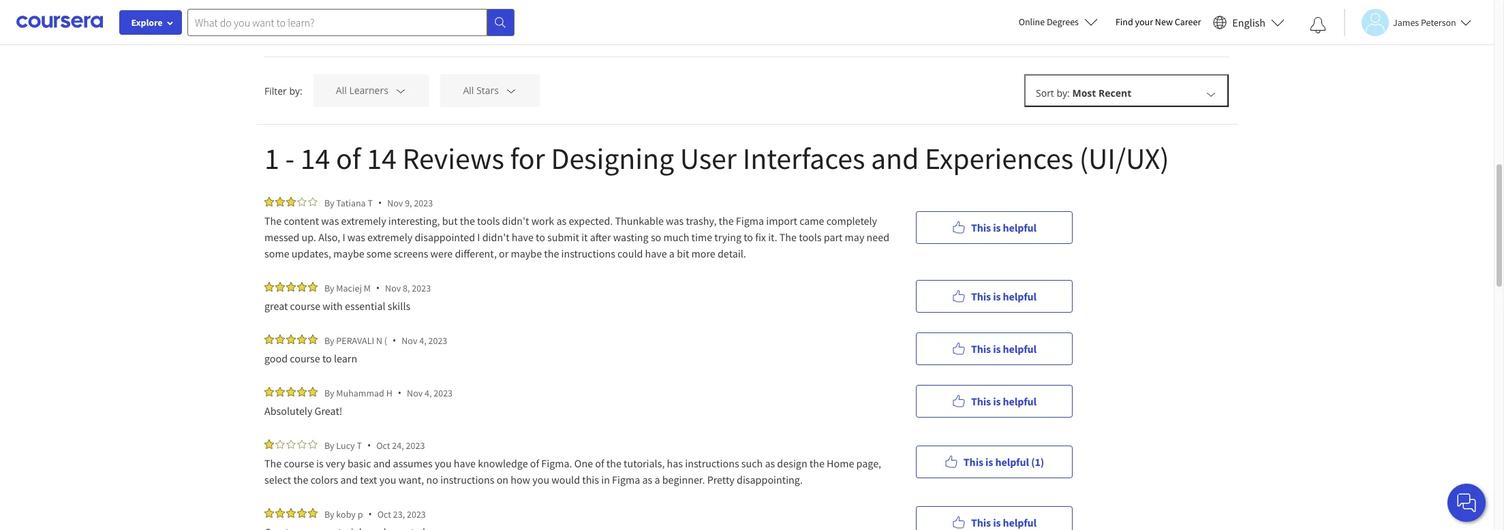 Task type: vqa. For each thing, say whether or not it's contained in the screenshot.
'Business'
no



Task type: describe. For each thing, give the bounding box(es) containing it.
2 horizontal spatial you
[[533, 473, 550, 487]]

this is helpful (1)
[[964, 455, 1045, 469]]

in
[[602, 473, 610, 487]]

the up trying
[[719, 214, 734, 228]]

course for good
[[290, 352, 320, 365]]

by for to
[[325, 334, 334, 347]]

explore button
[[119, 10, 182, 35]]

2 vertical spatial as
[[643, 473, 653, 487]]

good course to learn
[[265, 352, 357, 365]]

4, inside by muhammad h • nov 4, 2023
[[425, 387, 432, 399]]

select
[[265, 473, 291, 487]]

see
[[265, 27, 281, 40]]

basic
[[348, 457, 371, 470]]

this is helpful button for learn
[[916, 332, 1073, 365]]

trying
[[715, 230, 742, 244]]

such
[[742, 457, 763, 470]]

peterson
[[1422, 16, 1457, 28]]

james peterson
[[1394, 16, 1457, 28]]

1 horizontal spatial of
[[530, 457, 539, 470]]

course for great
[[290, 299, 321, 313]]

the down submit
[[544, 247, 559, 260]]

2 some from the left
[[367, 247, 392, 260]]

by for is
[[325, 439, 334, 452]]

a inside the content was extremely interesting, but the tools didn't work as expected. thunkable was trashy, the figma import came completely messed up. also, i was extremely disappointed i didn't have to submit it after wasting so much time trying to fix it. the tools part may need some updates, maybe some screens were different, or maybe the instructions could have a bit more detail.
[[669, 247, 675, 260]]

how
[[511, 473, 531, 487]]

this for absolutely great!
[[972, 394, 991, 408]]

4 this is helpful from the top
[[972, 394, 1037, 408]]

import
[[767, 214, 798, 228]]

oct for this is helpful
[[378, 508, 391, 521]]

this for great course with essential skills
[[972, 289, 991, 303]]

find your new career link
[[1109, 14, 1208, 31]]

2023 inside by koby p • oct 23, 2023
[[407, 508, 426, 521]]

need
[[867, 230, 890, 244]]

0 vertical spatial extremely
[[341, 214, 386, 228]]

the course is very basic and assumes you have knowledge of figma. one of the tutorials, has instructions such as design the home page, select the colors and text you want, no instructions on how you would this in figma as a beginner. pretty disappointing.
[[265, 457, 884, 487]]

figma inside the course is very basic and assumes you have knowledge of figma. one of the tutorials, has instructions such as design the home page, select the colors and text you want, no instructions on how you would this in figma as a beginner. pretty disappointing.
[[612, 473, 640, 487]]

by: for filter
[[289, 84, 303, 97]]

maciej
[[336, 282, 362, 294]]

(1)
[[1032, 455, 1045, 469]]

0 horizontal spatial was
[[321, 214, 339, 228]]

english button
[[1208, 0, 1291, 44]]

t for very
[[357, 439, 362, 452]]

stars
[[477, 84, 499, 97]]

by peravali n ( • nov 4, 2023
[[325, 334, 447, 347]]

absolutely
[[265, 404, 313, 418]]

is for the content was extremely interesting, but the tools didn't work as expected. thunkable was trashy, the figma import came completely messed up. also, i was extremely disappointed i didn't have to submit it after wasting so much time trying to fix it. the tools part may need some updates, maybe some screens were different, or maybe the instructions could have a bit more detail.
[[994, 221, 1001, 234]]

all
[[284, 27, 295, 40]]

this is helpful button for extremely
[[916, 211, 1073, 244]]

wasting
[[613, 230, 649, 244]]

great course with essential skills
[[265, 299, 413, 313]]

as inside the content was extremely interesting, but the tools didn't work as expected. thunkable was trashy, the figma import came completely messed up. also, i was extremely disappointed i didn't have to submit it after wasting so much time trying to fix it. the tools part may need some updates, maybe some screens were different, or maybe the instructions could have a bit more detail.
[[557, 214, 567, 228]]

by inside by muhammad h • nov 4, 2023
[[325, 387, 334, 399]]

instructions inside the content was extremely interesting, but the tools didn't work as expected. thunkable was trashy, the figma import came completely messed up. also, i was extremely disappointed i didn't have to submit it after wasting so much time trying to fix it. the tools part may need some updates, maybe some screens were different, or maybe the instructions could have a bit more detail.
[[562, 247, 616, 260]]

by inside by koby p • oct 23, 2023
[[325, 508, 334, 521]]

this is helpful for learn
[[972, 342, 1037, 356]]

1 maybe from the left
[[333, 247, 365, 260]]

this is helpful for extremely
[[972, 221, 1037, 234]]

sort by: most recent
[[1036, 87, 1132, 100]]

came
[[800, 214, 825, 228]]

24,
[[392, 439, 404, 452]]

find
[[1116, 16, 1134, 28]]

figma inside the content was extremely interesting, but the tools didn't work as expected. thunkable was trashy, the figma import came completely messed up. also, i was extremely disappointed i didn't have to submit it after wasting so much time trying to fix it. the tools part may need some updates, maybe some screens were different, or maybe the instructions could have a bit more detail.
[[736, 214, 764, 228]]

1 - 14 of 14 reviews for designing user interfaces and experiences (ui/ux)
[[265, 140, 1170, 177]]

helpful for absolutely great!
[[1003, 394, 1037, 408]]

on
[[497, 473, 509, 487]]

beginner.
[[663, 473, 705, 487]]

experiences
[[925, 140, 1074, 177]]

nov for content
[[387, 197, 403, 209]]

good
[[265, 352, 288, 365]]

expected.
[[569, 214, 613, 228]]

• for absolutely great!
[[398, 387, 402, 400]]

by maciej m • nov 8, 2023
[[325, 282, 431, 295]]

1 vertical spatial didn't
[[483, 230, 510, 244]]

1 horizontal spatial to
[[536, 230, 545, 244]]

all stars
[[463, 84, 499, 97]]

is for good course to learn
[[994, 342, 1001, 356]]

1 vertical spatial and
[[373, 457, 391, 470]]

detail.
[[718, 247, 746, 260]]

online degrees
[[1019, 16, 1079, 28]]

recent
[[1099, 87, 1132, 100]]

this is helpful (1) button
[[916, 446, 1073, 478]]

2023 inside by peravali n ( • nov 4, 2023
[[429, 334, 447, 347]]

explore
[[131, 16, 163, 29]]

all stars button
[[441, 74, 540, 107]]

disappointed
[[415, 230, 475, 244]]

2 14 from the left
[[367, 140, 397, 177]]

1 horizontal spatial you
[[435, 457, 452, 470]]

nov inside by peravali n ( • nov 4, 2023
[[402, 334, 418, 347]]

essential
[[345, 299, 386, 313]]

page,
[[857, 457, 882, 470]]

1 vertical spatial extremely
[[368, 230, 413, 244]]

chevron down image
[[506, 85, 518, 97]]

it.
[[769, 230, 778, 244]]

helpful for good course to learn
[[1003, 342, 1037, 356]]

pretty
[[707, 473, 735, 487]]

work
[[532, 214, 554, 228]]

0 vertical spatial have
[[512, 230, 534, 244]]

0 horizontal spatial of
[[336, 140, 361, 177]]

n
[[376, 334, 382, 347]]

-
[[285, 140, 295, 177]]

time
[[692, 230, 713, 244]]

this for the course is very basic and assumes you have knowledge of figma. one of the tutorials, has instructions such as design the home page, select the colors and text you want, no instructions on how you would this in figma as a beginner. pretty disappointing.
[[964, 455, 984, 469]]

would
[[552, 473, 580, 487]]

it
[[582, 230, 588, 244]]

23,
[[393, 508, 405, 521]]

your
[[1136, 16, 1154, 28]]

could
[[618, 247, 643, 260]]

much
[[664, 230, 690, 244]]

1
[[265, 140, 279, 177]]

want,
[[399, 473, 424, 487]]

online
[[1019, 16, 1045, 28]]

by koby p • oct 23, 2023
[[325, 508, 426, 521]]

online degrees button
[[1008, 7, 1109, 37]]

disappointing.
[[737, 473, 803, 487]]

has
[[667, 457, 683, 470]]

0 horizontal spatial to
[[322, 352, 332, 365]]

is inside the course is very basic and assumes you have knowledge of figma. one of the tutorials, has instructions such as design the home page, select the colors and text you want, no instructions on how you would this in figma as a beginner. pretty disappointing.
[[316, 457, 324, 470]]

coursera image
[[16, 11, 103, 33]]

5 this is helpful button from the top
[[916, 506, 1073, 530]]

filter by:
[[265, 84, 303, 97]]

0 vertical spatial didn't
[[502, 214, 529, 228]]

is for absolutely great!
[[994, 394, 1001, 408]]

for
[[510, 140, 545, 177]]

user
[[680, 140, 737, 177]]



Task type: locate. For each thing, give the bounding box(es) containing it.
t inside by lucy t • oct 24, 2023
[[357, 439, 362, 452]]

koby
[[336, 508, 356, 521]]

the
[[460, 214, 475, 228], [719, 214, 734, 228], [544, 247, 559, 260], [607, 457, 622, 470], [810, 457, 825, 470], [293, 473, 308, 487]]

by left tatiana
[[325, 197, 334, 209]]

but
[[442, 214, 458, 228]]

nov left 9, at the top
[[387, 197, 403, 209]]

course inside the course is very basic and assumes you have knowledge of figma. one of the tutorials, has instructions such as design the home page, select the colors and text you want, no instructions on how you would this in figma as a beginner. pretty disappointing.
[[284, 457, 314, 470]]

by tatiana t • nov 9, 2023
[[325, 196, 433, 209]]

1 vertical spatial instructions
[[685, 457, 740, 470]]

you
[[435, 457, 452, 470], [380, 473, 396, 487], [533, 473, 550, 487]]

by for was
[[325, 197, 334, 209]]

0 horizontal spatial all
[[336, 84, 347, 97]]

1 vertical spatial 4,
[[425, 387, 432, 399]]

helpful inside button
[[996, 455, 1030, 469]]

1 horizontal spatial instructions
[[562, 247, 616, 260]]

as up submit
[[557, 214, 567, 228]]

1 this is helpful from the top
[[972, 221, 1037, 234]]

with
[[323, 299, 343, 313]]

have down so
[[645, 247, 667, 260]]

a left bit
[[669, 247, 675, 260]]

the up messed
[[265, 214, 282, 228]]

by inside by lucy t • oct 24, 2023
[[325, 439, 334, 452]]

by up 'with'
[[325, 282, 334, 294]]

were
[[431, 247, 453, 260]]

by lucy t • oct 24, 2023
[[325, 439, 425, 452]]

0 horizontal spatial tools
[[477, 214, 500, 228]]

None search field
[[188, 9, 515, 36]]

nov inside by tatiana t • nov 9, 2023
[[387, 197, 403, 209]]

0 vertical spatial instructions
[[562, 247, 616, 260]]

4, inside by peravali n ( • nov 4, 2023
[[419, 334, 427, 347]]

0 horizontal spatial by:
[[289, 84, 303, 97]]

skills
[[388, 299, 411, 313]]

have left knowledge
[[454, 457, 476, 470]]

this is helpful button for essential
[[916, 280, 1073, 313]]

nov inside by muhammad h • nov 4, 2023
[[407, 387, 423, 399]]

0 horizontal spatial chevron down image
[[395, 85, 407, 97]]

1 vertical spatial have
[[645, 247, 667, 260]]

figma.
[[542, 457, 572, 470]]

maybe right or
[[511, 247, 542, 260]]

learners
[[349, 84, 389, 97]]

have
[[512, 230, 534, 244], [645, 247, 667, 260], [454, 457, 476, 470]]

oct
[[377, 439, 390, 452], [378, 508, 391, 521]]

a inside the course is very basic and assumes you have knowledge of figma. one of the tutorials, has instructions such as design the home page, select the colors and text you want, no instructions on how you would this in figma as a beginner. pretty disappointing.
[[655, 473, 660, 487]]

p
[[358, 508, 363, 521]]

4, right h
[[425, 387, 432, 399]]

1 vertical spatial course
[[290, 352, 320, 365]]

1 vertical spatial a
[[655, 473, 660, 487]]

1 horizontal spatial tools
[[799, 230, 822, 244]]

1 horizontal spatial all
[[463, 84, 474, 97]]

8,
[[403, 282, 410, 294]]

or
[[499, 247, 509, 260]]

2 horizontal spatial instructions
[[685, 457, 740, 470]]

1 vertical spatial the
[[780, 230, 797, 244]]

helpful for the course is very basic and assumes you have knowledge of figma. one of the tutorials, has instructions such as design the home page, select the colors and text you want, no instructions on how you would this in figma as a beginner. pretty disappointing.
[[996, 455, 1030, 469]]

was right also,
[[348, 230, 365, 244]]

trashy,
[[686, 214, 717, 228]]

1 vertical spatial tools
[[799, 230, 822, 244]]

2023
[[414, 197, 433, 209], [412, 282, 431, 294], [429, 334, 447, 347], [434, 387, 453, 399], [406, 439, 425, 452], [407, 508, 426, 521]]

text
[[360, 473, 377, 487]]

course left 'with'
[[290, 299, 321, 313]]

is inside this is helpful (1) button
[[986, 455, 994, 469]]

this for good course to learn
[[972, 342, 991, 356]]

no
[[426, 473, 438, 487]]

instructions right no at the bottom
[[441, 473, 495, 487]]

sort
[[1036, 87, 1055, 100]]

0 vertical spatial the
[[265, 214, 282, 228]]

most
[[1073, 87, 1097, 100]]

a down tutorials,
[[655, 473, 660, 487]]

chevron down image inside 'all learners' button
[[395, 85, 407, 97]]

14 right -
[[301, 140, 330, 177]]

you right "text"
[[380, 473, 396, 487]]

this inside button
[[964, 455, 984, 469]]

1 horizontal spatial and
[[373, 457, 391, 470]]

4 this is helpful button from the top
[[916, 385, 1073, 418]]

1 horizontal spatial have
[[512, 230, 534, 244]]

0 horizontal spatial a
[[655, 473, 660, 487]]

of up how
[[530, 457, 539, 470]]

t right tatiana
[[368, 197, 373, 209]]

reviews
[[327, 27, 364, 40]]

filter
[[265, 84, 287, 97]]

1 vertical spatial t
[[357, 439, 362, 452]]

1 vertical spatial as
[[765, 457, 775, 470]]

absolutely great!
[[265, 404, 343, 418]]

2 horizontal spatial and
[[871, 140, 919, 177]]

What do you want to learn? text field
[[188, 9, 488, 36]]

h
[[386, 387, 393, 399]]

course
[[290, 299, 321, 313], [290, 352, 320, 365], [284, 457, 314, 470]]

1 horizontal spatial t
[[368, 197, 373, 209]]

helpful for the content was extremely interesting, but the tools didn't work as expected. thunkable was trashy, the figma import came completely messed up. also, i was extremely disappointed i didn't have to submit it after wasting so much time trying to fix it. the tools part may need some updates, maybe some screens were different, or maybe the instructions could have a bit more detail.
[[1003, 221, 1037, 234]]

2 maybe from the left
[[511, 247, 542, 260]]

i up "different,"
[[477, 230, 480, 244]]

by for with
[[325, 282, 334, 294]]

3 this is helpful button from the top
[[916, 332, 1073, 365]]

to left the 'fix'
[[744, 230, 753, 244]]

nov right (
[[402, 334, 418, 347]]

9,
[[405, 197, 412, 209]]

is for the course is very basic and assumes you have knowledge of figma. one of the tutorials, has instructions such as design the home page, select the colors and text you want, no instructions on how you would this in figma as a beginner. pretty disappointing.
[[986, 455, 994, 469]]

tools up "different,"
[[477, 214, 500, 228]]

0 horizontal spatial i
[[343, 230, 345, 244]]

1 vertical spatial figma
[[612, 473, 640, 487]]

by inside by peravali n ( • nov 4, 2023
[[325, 334, 334, 347]]

of right one on the bottom of page
[[595, 457, 605, 470]]

1 horizontal spatial chevron down image
[[1205, 88, 1218, 100]]

learn
[[334, 352, 357, 365]]

2 horizontal spatial of
[[595, 457, 605, 470]]

didn't up or
[[483, 230, 510, 244]]

t inside by tatiana t • nov 9, 2023
[[368, 197, 373, 209]]

2023 right (
[[429, 334, 447, 347]]

m
[[364, 282, 371, 294]]

2 vertical spatial the
[[265, 457, 282, 470]]

1 horizontal spatial by:
[[1057, 87, 1070, 100]]

the up in
[[607, 457, 622, 470]]

course right good
[[290, 352, 320, 365]]

to
[[536, 230, 545, 244], [744, 230, 753, 244], [322, 352, 332, 365]]

2 vertical spatial and
[[341, 473, 358, 487]]

helpful
[[1003, 221, 1037, 234], [1003, 289, 1037, 303], [1003, 342, 1037, 356], [1003, 394, 1037, 408], [996, 455, 1030, 469], [1003, 516, 1037, 529]]

1 horizontal spatial was
[[348, 230, 365, 244]]

• for great course with essential skills
[[376, 282, 380, 295]]

3 by from the top
[[325, 334, 334, 347]]

was
[[321, 214, 339, 228], [666, 214, 684, 228], [348, 230, 365, 244]]

i right also,
[[343, 230, 345, 244]]

0 vertical spatial t
[[368, 197, 373, 209]]

0 horizontal spatial instructions
[[441, 473, 495, 487]]

oct inside by lucy t • oct 24, 2023
[[377, 439, 390, 452]]

so
[[651, 230, 662, 244]]

screens
[[394, 247, 428, 260]]

oct left '24,'
[[377, 439, 390, 452]]

• right h
[[398, 387, 402, 400]]

tools down "came"
[[799, 230, 822, 244]]

chevron down image
[[395, 85, 407, 97], [1205, 88, 1218, 100]]

all for all stars
[[463, 84, 474, 97]]

• right m
[[376, 282, 380, 295]]

2 horizontal spatial to
[[744, 230, 753, 244]]

james peterson button
[[1345, 9, 1472, 36]]

this is helpful
[[972, 221, 1037, 234], [972, 289, 1037, 303], [972, 342, 1037, 356], [972, 394, 1037, 408], [972, 516, 1037, 529]]

was up much
[[666, 214, 684, 228]]

the for messed
[[265, 214, 282, 228]]

bit
[[677, 247, 690, 260]]

(
[[384, 334, 387, 347]]

nov for course
[[385, 282, 401, 294]]

2 horizontal spatial have
[[645, 247, 667, 260]]

more
[[692, 247, 716, 260]]

interfaces
[[743, 140, 865, 177]]

this
[[972, 221, 991, 234], [972, 289, 991, 303], [972, 342, 991, 356], [972, 394, 991, 408], [964, 455, 984, 469], [972, 516, 991, 529]]

the for design
[[265, 457, 282, 470]]

0 vertical spatial a
[[669, 247, 675, 260]]

0 horizontal spatial you
[[380, 473, 396, 487]]

2 all from the left
[[463, 84, 474, 97]]

didn't left work on the left of the page
[[502, 214, 529, 228]]

lucy
[[336, 439, 355, 452]]

the right but
[[460, 214, 475, 228]]

2023 right 9, at the top
[[414, 197, 433, 209]]

all left stars
[[463, 84, 474, 97]]

• for the content was extremely interesting, but the tools didn't work as expected. thunkable was trashy, the figma import came completely messed up. also, i was extremely disappointed i didn't have to submit it after wasting so much time trying to fix it. the tools part may need some updates, maybe some screens were different, or maybe the instructions could have a bit more detail.
[[378, 196, 382, 209]]

the left the home
[[810, 457, 825, 470]]

chat with us image
[[1456, 492, 1478, 514]]

have inside the course is very basic and assumes you have knowledge of figma. one of the tutorials, has instructions such as design the home page, select the colors and text you want, no instructions on how you would this in figma as a beginner. pretty disappointing.
[[454, 457, 476, 470]]

star image
[[297, 197, 307, 207], [308, 197, 318, 207], [275, 440, 285, 449], [286, 440, 296, 449], [297, 440, 307, 449], [308, 440, 318, 449]]

some left the screens on the top of page
[[367, 247, 392, 260]]

0 horizontal spatial some
[[265, 247, 289, 260]]

0 vertical spatial and
[[871, 140, 919, 177]]

helpful for great course with essential skills
[[1003, 289, 1037, 303]]

1 14 from the left
[[301, 140, 330, 177]]

the up select
[[265, 457, 282, 470]]

by up the great!
[[325, 387, 334, 399]]

2023 for great course with essential skills
[[412, 282, 431, 294]]

degrees
[[1047, 16, 1079, 28]]

instructions up pretty in the left bottom of the page
[[685, 457, 740, 470]]

2 vertical spatial course
[[284, 457, 314, 470]]

1 horizontal spatial a
[[669, 247, 675, 260]]

0 horizontal spatial t
[[357, 439, 362, 452]]

• right (
[[393, 334, 396, 347]]

2 horizontal spatial as
[[765, 457, 775, 470]]

0 vertical spatial as
[[557, 214, 567, 228]]

3 this is helpful from the top
[[972, 342, 1037, 356]]

by up learn
[[325, 334, 334, 347]]

5 this is helpful from the top
[[972, 516, 1037, 529]]

all left learners
[[336, 84, 347, 97]]

1 all from the left
[[336, 84, 347, 97]]

by: right sort
[[1057, 87, 1070, 100]]

tatiana
[[336, 197, 366, 209]]

peravali
[[336, 334, 374, 347]]

you up no at the bottom
[[435, 457, 452, 470]]

0 horizontal spatial 14
[[301, 140, 330, 177]]

i
[[343, 230, 345, 244], [477, 230, 480, 244]]

oct inside by koby p • oct 23, 2023
[[378, 508, 391, 521]]

muhammad
[[336, 387, 384, 399]]

by: right filter
[[289, 84, 303, 97]]

course up select
[[284, 457, 314, 470]]

1 horizontal spatial some
[[367, 247, 392, 260]]

4,
[[419, 334, 427, 347], [425, 387, 432, 399]]

tools
[[477, 214, 500, 228], [799, 230, 822, 244]]

show notifications image
[[1310, 17, 1327, 33]]

by: for sort
[[1057, 87, 1070, 100]]

• right p
[[368, 508, 372, 521]]

by
[[325, 197, 334, 209], [325, 282, 334, 294], [325, 334, 334, 347], [325, 387, 334, 399], [325, 439, 334, 452], [325, 508, 334, 521]]

t right lucy
[[357, 439, 362, 452]]

0 vertical spatial figma
[[736, 214, 764, 228]]

2023 inside by maciej m • nov 8, 2023
[[412, 282, 431, 294]]

0 vertical spatial tools
[[477, 214, 500, 228]]

2 by from the top
[[325, 282, 334, 294]]

one
[[575, 457, 593, 470]]

part
[[824, 230, 843, 244]]

4, right (
[[419, 334, 427, 347]]

(ui/ux)
[[1080, 140, 1170, 177]]

5 by from the top
[[325, 439, 334, 452]]

all for all learners
[[336, 84, 347, 97]]

2023 right 23,
[[407, 508, 426, 521]]

1 horizontal spatial 14
[[367, 140, 397, 177]]

1 by from the top
[[325, 197, 334, 209]]

•
[[378, 196, 382, 209], [376, 282, 380, 295], [393, 334, 396, 347], [398, 387, 402, 400], [367, 439, 371, 452], [368, 508, 372, 521]]

instructions
[[562, 247, 616, 260], [685, 457, 740, 470], [441, 473, 495, 487]]

1 some from the left
[[265, 247, 289, 260]]

• up basic
[[367, 439, 371, 452]]

2 vertical spatial instructions
[[441, 473, 495, 487]]

1 horizontal spatial as
[[643, 473, 653, 487]]

0 horizontal spatial and
[[341, 473, 358, 487]]

knowledge
[[478, 457, 528, 470]]

this is helpful for essential
[[972, 289, 1037, 303]]

2 this is helpful button from the top
[[916, 280, 1073, 313]]

instructions down the it
[[562, 247, 616, 260]]

as up disappointing.
[[765, 457, 775, 470]]

figma right in
[[612, 473, 640, 487]]

to left learn
[[322, 352, 332, 365]]

1 horizontal spatial figma
[[736, 214, 764, 228]]

2 horizontal spatial was
[[666, 214, 684, 228]]

2 vertical spatial have
[[454, 457, 476, 470]]

nov right h
[[407, 387, 423, 399]]

the right it.
[[780, 230, 797, 244]]

1 i from the left
[[343, 230, 345, 244]]

2023 for the content was extremely interesting, but the tools didn't work as expected. thunkable was trashy, the figma import came completely messed up. also, i was extremely disappointed i didn't have to submit it after wasting so much time trying to fix it. the tools part may need some updates, maybe some screens were different, or maybe the instructions could have a bit more detail.
[[414, 197, 433, 209]]

content
[[284, 214, 319, 228]]

nov inside by maciej m • nov 8, 2023
[[385, 282, 401, 294]]

0 vertical spatial course
[[290, 299, 321, 313]]

2023 right h
[[434, 387, 453, 399]]

was up also,
[[321, 214, 339, 228]]

1 this is helpful button from the top
[[916, 211, 1073, 244]]

oct left 23,
[[378, 508, 391, 521]]

2023 inside by muhammad h • nov 4, 2023
[[434, 387, 453, 399]]

by inside by tatiana t • nov 9, 2023
[[325, 197, 334, 209]]

0 vertical spatial oct
[[377, 439, 390, 452]]

messed
[[265, 230, 300, 244]]

0 horizontal spatial as
[[557, 214, 567, 228]]

1 vertical spatial oct
[[378, 508, 391, 521]]

oct for this is helpful (1)
[[377, 439, 390, 452]]

figma
[[736, 214, 764, 228], [612, 473, 640, 487]]

6 by from the top
[[325, 508, 334, 521]]

14 up by tatiana t • nov 9, 2023
[[367, 140, 397, 177]]

some down messed
[[265, 247, 289, 260]]

2023 right the 8,
[[412, 282, 431, 294]]

the inside the course is very basic and assumes you have knowledge of figma. one of the tutorials, has instructions such as design the home page, select the colors and text you want, no instructions on how you would this in figma as a beginner. pretty disappointing.
[[265, 457, 282, 470]]

nov for great!
[[407, 387, 423, 399]]

maybe down also,
[[333, 247, 365, 260]]

1 horizontal spatial i
[[477, 230, 480, 244]]

different,
[[455, 247, 497, 260]]

to down work on the left of the page
[[536, 230, 545, 244]]

fix
[[756, 230, 766, 244]]

all learners button
[[314, 74, 430, 107]]

2 i from the left
[[477, 230, 480, 244]]

0 horizontal spatial have
[[454, 457, 476, 470]]

this for the content was extremely interesting, but the tools didn't work as expected. thunkable was trashy, the figma import came completely messed up. also, i was extremely disappointed i didn't have to submit it after wasting so much time trying to fix it. the tools part may need some updates, maybe some screens were different, or maybe the instructions could have a bit more detail.
[[972, 221, 991, 234]]

filled star image
[[265, 197, 274, 207], [275, 197, 285, 207], [286, 197, 296, 207], [265, 282, 274, 292], [275, 282, 285, 292], [286, 335, 296, 344], [265, 387, 274, 397], [297, 387, 307, 397], [265, 509, 274, 518], [275, 509, 285, 518], [297, 509, 307, 518]]

reviews
[[403, 140, 504, 177]]

home
[[827, 457, 855, 470]]

4 by from the top
[[325, 387, 334, 399]]

by left lucy
[[325, 439, 334, 452]]

have down work on the left of the page
[[512, 230, 534, 244]]

thunkable
[[615, 214, 664, 228]]

filled star image
[[286, 282, 296, 292], [297, 282, 307, 292], [308, 282, 318, 292], [265, 335, 274, 344], [275, 335, 285, 344], [297, 335, 307, 344], [308, 335, 318, 344], [275, 387, 285, 397], [286, 387, 296, 397], [308, 387, 318, 397], [265, 440, 274, 449], [286, 509, 296, 518], [308, 509, 318, 518]]

of
[[336, 140, 361, 177], [530, 457, 539, 470], [595, 457, 605, 470]]

• for the course is very basic and assumes you have knowledge of figma. one of the tutorials, has instructions such as design the home page, select the colors and text you want, no instructions on how you would this in figma as a beginner. pretty disappointing.
[[367, 439, 371, 452]]

as down tutorials,
[[643, 473, 653, 487]]

course for the
[[284, 457, 314, 470]]

5
[[298, 27, 303, 40]]

• left 9, at the top
[[378, 196, 382, 209]]

2023 for the course is very basic and assumes you have knowledge of figma. one of the tutorials, has instructions such as design the home page, select the colors and text you want, no instructions on how you would this in figma as a beginner. pretty disappointing.
[[406, 439, 425, 452]]

of up tatiana
[[336, 140, 361, 177]]

by inside by maciej m • nov 8, 2023
[[325, 282, 334, 294]]

t for extremely
[[368, 197, 373, 209]]

2023 inside by lucy t • oct 24, 2023
[[406, 439, 425, 452]]

0 horizontal spatial figma
[[612, 473, 640, 487]]

0 horizontal spatial maybe
[[333, 247, 365, 260]]

2023 right '24,'
[[406, 439, 425, 452]]

2023 inside by tatiana t • nov 9, 2023
[[414, 197, 433, 209]]

2 this is helpful from the top
[[972, 289, 1037, 303]]

you right how
[[533, 473, 550, 487]]

0 vertical spatial 4,
[[419, 334, 427, 347]]

is for great course with essential skills
[[994, 289, 1001, 303]]

see all 5 star reviews
[[265, 27, 364, 40]]

1 horizontal spatial maybe
[[511, 247, 542, 260]]

the right select
[[293, 473, 308, 487]]

extremely up the screens on the top of page
[[368, 230, 413, 244]]

interesting,
[[389, 214, 440, 228]]

submit
[[548, 230, 580, 244]]

nov left the 8,
[[385, 282, 401, 294]]

all learners
[[336, 84, 389, 97]]

assumes
[[393, 457, 433, 470]]

extremely down tatiana
[[341, 214, 386, 228]]

figma up the 'fix'
[[736, 214, 764, 228]]

completely
[[827, 214, 878, 228]]

great
[[265, 299, 288, 313]]

by left 'koby'
[[325, 508, 334, 521]]

2023 for absolutely great!
[[434, 387, 453, 399]]



